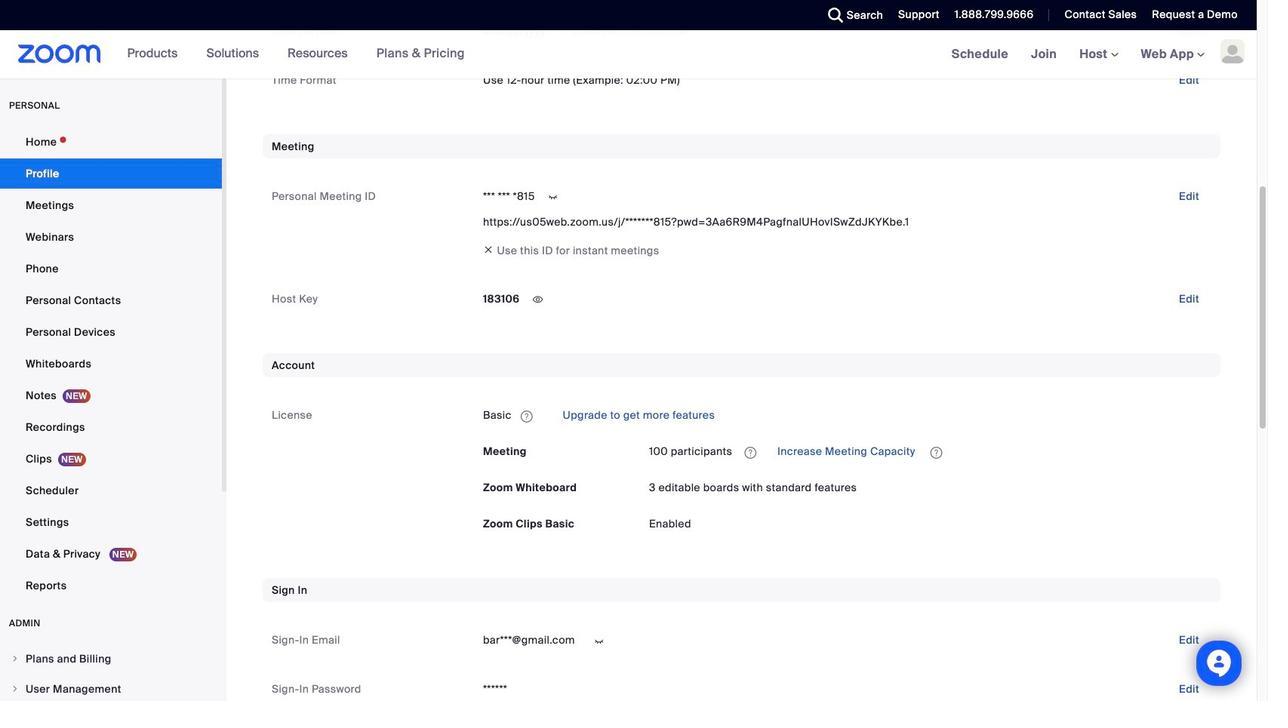 Task type: vqa. For each thing, say whether or not it's contained in the screenshot.
rightmost window new icon
no



Task type: locate. For each thing, give the bounding box(es) containing it.
0 vertical spatial menu item
[[0, 645, 222, 674]]

0 vertical spatial right image
[[11, 655, 20, 664]]

zoom logo image
[[18, 45, 101, 63]]

right image
[[11, 655, 20, 664], [11, 685, 20, 694]]

1 menu item from the top
[[0, 645, 222, 674]]

2 right image from the top
[[11, 685, 20, 694]]

personal menu menu
[[0, 127, 222, 603]]

right image for second menu item from the top of the admin menu menu
[[11, 685, 20, 694]]

product information navigation
[[101, 30, 477, 79]]

banner
[[0, 30, 1258, 79]]

1 vertical spatial menu item
[[0, 675, 222, 702]]

hide host key image
[[526, 293, 550, 307]]

meetings navigation
[[941, 30, 1258, 79]]

1 vertical spatial right image
[[11, 685, 20, 694]]

menu item
[[0, 645, 222, 674], [0, 675, 222, 702]]

1 right image from the top
[[11, 655, 20, 664]]

profile picture image
[[1221, 39, 1246, 63]]

show personal meeting id image
[[541, 191, 565, 204]]

application
[[483, 404, 1212, 428]]



Task type: describe. For each thing, give the bounding box(es) containing it.
2 menu item from the top
[[0, 675, 222, 702]]

learn more about your license type image
[[519, 411, 535, 422]]

admin menu menu
[[0, 645, 222, 702]]

right image for 1st menu item from the top of the admin menu menu
[[11, 655, 20, 664]]



